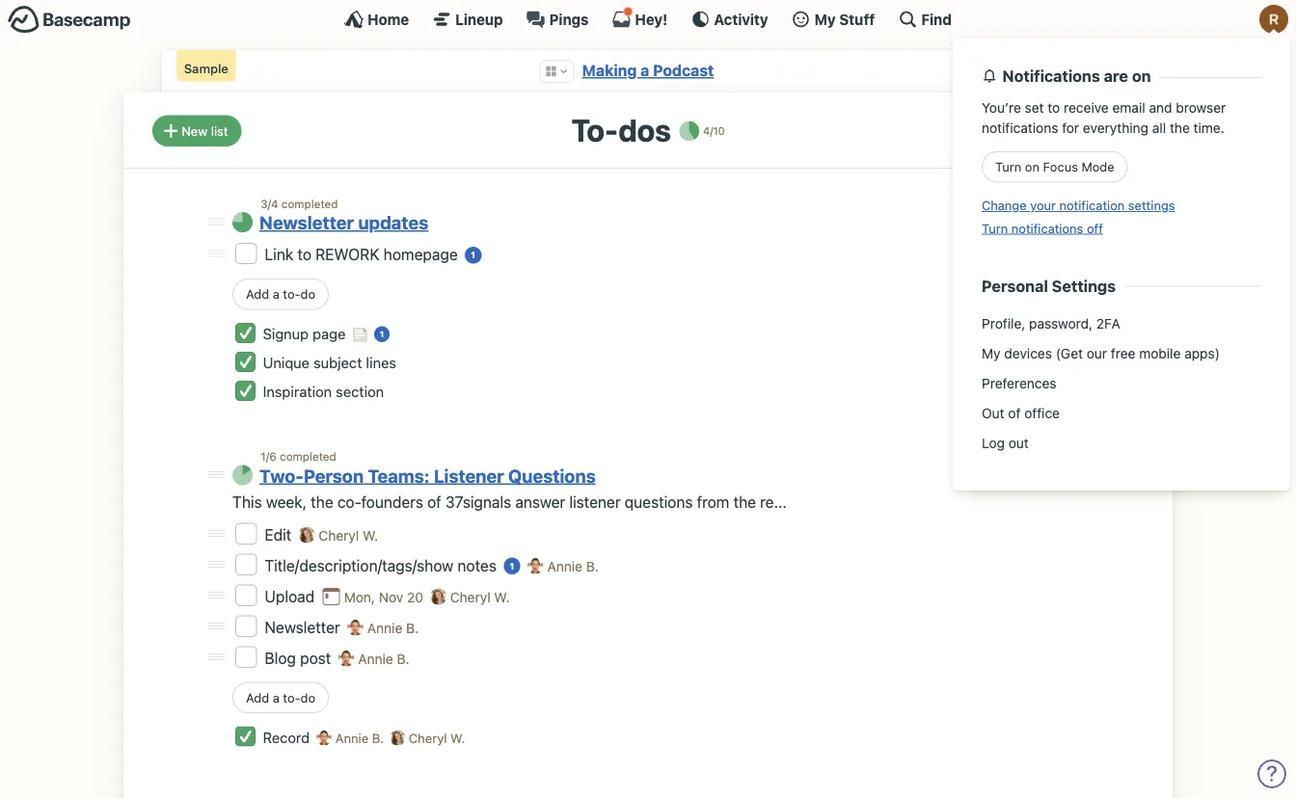 Task type: vqa. For each thing, say whether or not it's contained in the screenshot.


Task type: locate. For each thing, give the bounding box(es) containing it.
office
[[1024, 405, 1060, 421]]

0 vertical spatial turn
[[995, 160, 1022, 174]]

annie for the topmost annie b. 'link'
[[547, 558, 582, 574]]

2 vertical spatial 1
[[510, 561, 514, 571]]

0 horizontal spatial w.
[[363, 527, 378, 543]]

cheryl down notes
[[450, 589, 491, 605]]

breadcrumb element
[[162, 50, 1134, 92]]

annie bryan image
[[527, 558, 544, 574], [338, 650, 354, 667], [317, 731, 332, 746]]

newsletter updates link
[[260, 212, 428, 233]]

2 horizontal spatial w.
[[494, 589, 510, 605]]

1 vertical spatial cheryl w. link
[[450, 589, 510, 605]]

to right set in the top of the page
[[1048, 99, 1060, 115]]

of down 'two-person teams: listener questions'
[[427, 493, 441, 512]]

1 vertical spatial my
[[982, 345, 1001, 361]]

1 add a to-do button from the top
[[232, 279, 329, 310]]

of inside the main element
[[1008, 405, 1021, 421]]

1 vertical spatial completed
[[280, 450, 336, 463]]

my stuff button
[[791, 10, 875, 29]]

annie b. link down annie bryan image
[[358, 651, 410, 667]]

3/4 completed link
[[261, 197, 338, 210]]

the for email
[[1170, 119, 1190, 135]]

0 vertical spatial notifications
[[982, 119, 1058, 135]]

ruby image
[[1260, 5, 1288, 34]]

turn on focus mode
[[995, 160, 1115, 174]]

annie down answer
[[547, 558, 582, 574]]

notifications
[[982, 119, 1058, 135], [1011, 221, 1083, 235]]

1 vertical spatial add a to-do button
[[232, 682, 329, 714]]

notifications down your
[[1011, 221, 1083, 235]]

0 horizontal spatial my
[[815, 11, 836, 27]]

1 horizontal spatial 1
[[471, 250, 476, 260]]

email
[[1113, 99, 1145, 115]]

2 horizontal spatial 1
[[510, 561, 514, 571]]

cheryl w. link up title/description/tags/show
[[319, 527, 378, 543]]

log out
[[982, 435, 1029, 451]]

0 horizontal spatial annie bryan image
[[317, 731, 332, 746]]

0 horizontal spatial cheryl w. link
[[319, 527, 378, 543]]

turn inside button
[[995, 160, 1022, 174]]

preferences link
[[972, 369, 1271, 398]]

annie b. link down listener
[[547, 558, 599, 574]]

to- up signup
[[283, 287, 301, 301]]

0 vertical spatial newsletter
[[260, 212, 354, 233]]

1 right homepage at the top
[[471, 250, 476, 260]]

0 vertical spatial cheryl w. link
[[319, 527, 378, 543]]

1 vertical spatial annie b. link
[[367, 620, 419, 636]]

0 horizontal spatial 1
[[380, 329, 384, 340]]

this
[[232, 493, 262, 512]]

2 add a to-do button from the top
[[232, 682, 329, 714]]

1 vertical spatial cheryl
[[450, 589, 491, 605]]

add a to-do
[[246, 287, 315, 301], [246, 690, 315, 705]]

1 vertical spatial 1 link
[[374, 327, 390, 343]]

add a to-do down blog
[[246, 690, 315, 705]]

2 add from the top
[[246, 690, 269, 705]]

0 vertical spatial 1 link
[[465, 247, 482, 264]]

0 vertical spatial of
[[1008, 405, 1021, 421]]

mon, nov 20 link
[[322, 589, 423, 605]]

0 vertical spatial add
[[246, 287, 269, 301]]

my down profile, on the top of page
[[982, 345, 1001, 361]]

3/4 completed
[[261, 197, 338, 210]]

1 link right homepage at the top
[[465, 247, 482, 264]]

2 do from the top
[[301, 690, 315, 705]]

0 horizontal spatial to
[[297, 245, 311, 264]]

turn down the change on the right of page
[[982, 221, 1008, 235]]

2 horizontal spatial cheryl
[[450, 589, 491, 605]]

1 vertical spatial w.
[[494, 589, 510, 605]]

newsletter up blog post
[[265, 618, 344, 636]]

add for two-
[[246, 690, 269, 705]]

nov
[[379, 589, 403, 605]]

annie down annie bryan image
[[358, 651, 393, 667]]

unique
[[263, 355, 310, 371]]

0 vertical spatial do
[[301, 287, 315, 301]]

cheryl walters image right 20
[[430, 589, 446, 605]]

newsletter updates
[[260, 212, 428, 233]]

1 horizontal spatial cheryl
[[409, 731, 447, 746]]

1 add a to-do from the top
[[246, 287, 315, 301]]

1 right notes
[[510, 561, 514, 571]]

annie b. down annie bryan image
[[358, 651, 410, 667]]

record
[[263, 729, 314, 746]]

0 vertical spatial cheryl
[[319, 527, 359, 543]]

annie b. link
[[547, 558, 599, 574], [367, 620, 419, 636], [358, 651, 410, 667]]

annie b. for annie b. 'link' associated with newsletter
[[367, 620, 419, 636]]

1/6
[[261, 450, 277, 463]]

20
[[407, 589, 423, 605]]

0 vertical spatial to-
[[283, 287, 301, 301]]

this week, the co-founders of 37signals answer listener questions from the re...
[[232, 493, 787, 512]]

view
[[1019, 123, 1048, 138]]

1 horizontal spatial cheryl walters image
[[430, 589, 446, 605]]

my for my devices (get our free mobile apps)
[[982, 345, 1001, 361]]

the
[[1170, 119, 1190, 135], [311, 493, 333, 512], [734, 493, 756, 512]]

cheryl walters image
[[299, 527, 315, 543], [430, 589, 446, 605]]

my left the stuff
[[815, 11, 836, 27]]

annie for annie b. 'link' associated with newsletter
[[367, 620, 402, 636]]

cheryl w. link down notes
[[450, 589, 510, 605]]

on left focus
[[1025, 160, 1040, 174]]

completed
[[281, 197, 338, 210], [280, 450, 336, 463]]

week,
[[266, 493, 307, 512]]

1 vertical spatial a
[[273, 287, 279, 301]]

inspiration
[[263, 383, 332, 400]]

2 add a to-do from the top
[[246, 690, 315, 705]]

the right all
[[1170, 119, 1190, 135]]

homepage
[[384, 245, 458, 264]]

0 horizontal spatial cheryl
[[319, 527, 359, 543]]

2 vertical spatial a
[[273, 690, 279, 705]]

a down blog
[[273, 690, 279, 705]]

to- for newsletter
[[283, 287, 301, 301]]

1 horizontal spatial the
[[734, 493, 756, 512]]

0 vertical spatial my
[[815, 11, 836, 27]]

find button
[[898, 10, 952, 29]]

1 horizontal spatial on
[[1132, 67, 1151, 85]]

annie bryan image for record
[[317, 731, 332, 746]]

add down blog
[[246, 690, 269, 705]]

a for newsletter updates
[[273, 287, 279, 301]]

1 add from the top
[[246, 287, 269, 301]]

0 vertical spatial add a to-do button
[[232, 279, 329, 310]]

notifications down set in the top of the page
[[982, 119, 1058, 135]]

turn up the change on the right of page
[[995, 160, 1022, 174]]

the left co-
[[311, 493, 333, 512]]

notifications inside you're set to receive     email and browser notifications for     everything     all the time.
[[982, 119, 1058, 135]]

1 up lines
[[380, 329, 384, 340]]

the left re... at the bottom right
[[734, 493, 756, 512]]

co-
[[337, 493, 361, 512]]

are
[[1104, 67, 1128, 85]]

to- up record link
[[283, 690, 301, 705]]

add
[[246, 287, 269, 301], [246, 690, 269, 705]]

1 to- from the top
[[283, 287, 301, 301]]

completed up newsletter updates link in the top left of the page
[[281, 197, 338, 210]]

annie right annie bryan image
[[367, 620, 402, 636]]

home link
[[344, 10, 409, 29]]

record link
[[263, 729, 314, 746]]

0 vertical spatial completed
[[281, 197, 338, 210]]

out
[[982, 405, 1005, 421]]

a for two-person teams: listener questions
[[273, 690, 279, 705]]

1 link
[[465, 247, 482, 264], [374, 327, 390, 343], [504, 558, 521, 575]]

0 vertical spatial cheryl walters image
[[299, 527, 315, 543]]

turn inside change your notification settings turn notifications off
[[982, 221, 1008, 235]]

1 vertical spatial add
[[246, 690, 269, 705]]

person
[[304, 465, 364, 487]]

receive
[[1064, 99, 1109, 115]]

home
[[368, 11, 409, 27]]

1 link for title/description/tags/show notes
[[504, 558, 521, 575]]

0 vertical spatial 1
[[471, 250, 476, 260]]

cheryl w. link for the left cheryl walters image
[[319, 527, 378, 543]]

cheryl down co-
[[319, 527, 359, 543]]

turn on focus mode button
[[982, 151, 1128, 183]]

0 horizontal spatial on
[[1025, 160, 1040, 174]]

1 vertical spatial turn
[[982, 221, 1008, 235]]

newsletter down 3/4 completed
[[260, 212, 354, 233]]

the inside you're set to receive     email and browser notifications for     everything     all the time.
[[1170, 119, 1190, 135]]

1 vertical spatial of
[[427, 493, 441, 512]]

2 vertical spatial annie bryan image
[[317, 731, 332, 746]]

annie bryan image right post
[[338, 650, 354, 667]]

annie bryan image for blog post
[[338, 650, 354, 667]]

lineup link
[[432, 10, 503, 29]]

1 link for link to rework homepage
[[465, 247, 482, 264]]

new
[[182, 123, 208, 138]]

1 horizontal spatial 1 link
[[465, 247, 482, 264]]

0 horizontal spatial 1 link
[[374, 327, 390, 343]]

2 horizontal spatial annie bryan image
[[527, 558, 544, 574]]

w. down notes
[[494, 589, 510, 605]]

notes
[[458, 556, 497, 575]]

1 horizontal spatial of
[[1008, 405, 1021, 421]]

add a to-do button for two-person teams: listener questions
[[232, 682, 329, 714]]

dos
[[618, 111, 671, 148]]

change
[[982, 198, 1027, 213]]

w. up title/description/tags/show
[[363, 527, 378, 543]]

personal
[[982, 276, 1048, 295]]

1 vertical spatial annie bryan image
[[338, 650, 354, 667]]

on inside button
[[1025, 160, 1040, 174]]

2 vertical spatial 1 link
[[504, 558, 521, 575]]

page
[[313, 326, 346, 342]]

to right link
[[297, 245, 311, 264]]

1 horizontal spatial annie bryan image
[[338, 650, 354, 667]]

1 horizontal spatial w.
[[450, 731, 465, 746]]

questions
[[508, 465, 596, 487]]

focus
[[1043, 160, 1078, 174]]

you're set to receive     email and browser notifications for     everything     all the time.
[[982, 99, 1226, 135]]

1 vertical spatial cheryl walters image
[[430, 589, 446, 605]]

annie bryan image right record
[[317, 731, 332, 746]]

0 horizontal spatial of
[[427, 493, 441, 512]]

annie b. down nov
[[367, 620, 419, 636]]

from
[[697, 493, 729, 512]]

two-person teams: listener questions
[[260, 465, 596, 487]]

do up signup page
[[301, 287, 315, 301]]

newsletter for newsletter link
[[265, 618, 344, 636]]

title/description/tags/show
[[265, 556, 454, 575]]

activity
[[714, 11, 768, 27]]

out of office link
[[972, 398, 1271, 428]]

annie for blog post annie b. 'link'
[[358, 651, 393, 667]]

unique subject lines
[[263, 355, 396, 371]]

pings button
[[526, 10, 589, 29]]

2 horizontal spatial the
[[1170, 119, 1190, 135]]

1 link up lines
[[374, 327, 390, 343]]

b. for annie b. 'link' associated with newsletter
[[406, 620, 419, 636]]

w. right cheryl walters icon
[[450, 731, 465, 746]]

1 horizontal spatial to
[[1048, 99, 1060, 115]]

1 vertical spatial do
[[301, 690, 315, 705]]

1 vertical spatial newsletter
[[265, 618, 344, 636]]

signup page link
[[263, 326, 349, 342]]

1 do from the top
[[301, 287, 315, 301]]

edit link
[[265, 525, 296, 544]]

profile, password, 2fa
[[982, 316, 1120, 331]]

0 vertical spatial a
[[641, 61, 649, 80]]

0 vertical spatial to
[[1048, 99, 1060, 115]]

switch accounts image
[[8, 5, 131, 35]]

add down link
[[246, 287, 269, 301]]

cheryl right cheryl walters icon
[[409, 731, 447, 746]]

0 vertical spatial w.
[[363, 527, 378, 543]]

annie b. down listener
[[547, 558, 599, 574]]

2 vertical spatial annie b. link
[[358, 651, 410, 667]]

settings
[[1052, 276, 1116, 295]]

1 inside "link to rework homepage 1"
[[471, 250, 476, 260]]

1 horizontal spatial cheryl w. link
[[450, 589, 510, 605]]

2 horizontal spatial 1 link
[[504, 558, 521, 575]]

sample element
[[176, 50, 236, 81]]

1 vertical spatial add a to-do
[[246, 690, 315, 705]]

completed up person
[[280, 450, 336, 463]]

as…
[[1051, 123, 1074, 138]]

cheryl w.
[[319, 527, 378, 543], [450, 589, 510, 605], [405, 731, 465, 746]]

0 vertical spatial cheryl w.
[[319, 527, 378, 543]]

a right making
[[641, 61, 649, 80]]

1 vertical spatial cheryl w.
[[450, 589, 510, 605]]

3/4
[[261, 197, 278, 210]]

2 to- from the top
[[283, 690, 301, 705]]

a inside breadcrumb element
[[641, 61, 649, 80]]

a down link
[[273, 287, 279, 301]]

blog post
[[265, 649, 335, 667]]

everything
[[1083, 119, 1149, 135]]

add a to-do button down link
[[232, 279, 329, 310]]

do for newsletter
[[301, 287, 315, 301]]

cheryl walters image right edit link
[[299, 527, 315, 543]]

personal settings
[[982, 276, 1116, 295]]

do for two-
[[301, 690, 315, 705]]

do down post
[[301, 690, 315, 705]]

1 vertical spatial to-
[[283, 690, 301, 705]]

activity link
[[691, 10, 768, 29]]

of right out
[[1008, 405, 1021, 421]]

change your notification settings link
[[982, 198, 1175, 213]]

1 vertical spatial on
[[1025, 160, 1040, 174]]

the for founders
[[734, 493, 756, 512]]

my devices (get our free mobile apps)
[[982, 345, 1220, 361]]

hey!
[[635, 11, 668, 27]]

signup page
[[263, 326, 349, 342]]

mon,
[[344, 589, 375, 605]]

cheryl w. link for the bottom cheryl walters image
[[450, 589, 510, 605]]

1 link right notes
[[504, 558, 521, 575]]

notifications
[[1003, 67, 1100, 85]]

0 vertical spatial on
[[1132, 67, 1151, 85]]

2fa
[[1096, 316, 1120, 331]]

0 vertical spatial add a to-do
[[246, 287, 315, 301]]

add a to-do down link
[[246, 287, 315, 301]]

1 horizontal spatial my
[[982, 345, 1001, 361]]

on right are
[[1132, 67, 1151, 85]]

turn
[[995, 160, 1022, 174], [982, 221, 1008, 235]]

mobile
[[1139, 345, 1181, 361]]

add a to-do button down blog
[[232, 682, 329, 714]]

my inside 'dropdown button'
[[815, 11, 836, 27]]

completed for two-
[[280, 450, 336, 463]]

cheryl w. link
[[319, 527, 378, 543], [450, 589, 510, 605]]

1 vertical spatial notifications
[[1011, 221, 1083, 235]]

annie bryan image right notes
[[527, 558, 544, 574]]

annie b. link down nov
[[367, 620, 419, 636]]

to- for two-
[[283, 690, 301, 705]]



Task type: describe. For each thing, give the bounding box(es) containing it.
0 vertical spatial annie bryan image
[[527, 558, 544, 574]]

out of office
[[982, 405, 1060, 421]]

completed for newsletter
[[281, 197, 338, 210]]

post
[[300, 649, 331, 667]]

add a to-do button for newsletter updates
[[232, 279, 329, 310]]

notifications are on
[[1003, 67, 1151, 85]]

making a podcast link
[[582, 61, 714, 80]]

listener
[[434, 465, 504, 487]]

apps)
[[1185, 345, 1220, 361]]

0 horizontal spatial cheryl walters image
[[299, 527, 315, 543]]

annie b. link for blog post
[[358, 651, 410, 667]]

cheryl for the bottom cheryl walters image
[[450, 589, 491, 605]]

cheryl w. for cheryl w. 'link' related to the bottom cheryl walters image
[[450, 589, 510, 605]]

blog post link
[[265, 649, 335, 667]]

set
[[1025, 99, 1044, 115]]

lineup
[[455, 11, 503, 27]]

new list
[[182, 123, 228, 138]]

annie b. left cheryl walters icon
[[332, 731, 387, 746]]

annie bryan image
[[347, 620, 364, 636]]

listener
[[569, 493, 621, 512]]

rework
[[315, 245, 380, 264]]

link
[[265, 245, 293, 264]]

and
[[1149, 99, 1172, 115]]

4/10
[[703, 124, 725, 137]]

1 vertical spatial 1
[[380, 329, 384, 340]]

preferences
[[982, 375, 1057, 391]]

subject
[[313, 355, 362, 371]]

for
[[1062, 119, 1079, 135]]

2 vertical spatial cheryl w.
[[405, 731, 465, 746]]

list
[[211, 123, 228, 138]]

questions
[[625, 493, 693, 512]]

1 link for signup page
[[374, 327, 390, 343]]

b. for blog post annie b. 'link'
[[397, 651, 410, 667]]

to inside you're set to receive     email and browser notifications for     everything     all the time.
[[1048, 99, 1060, 115]]

signup
[[263, 326, 309, 342]]

settings
[[1128, 198, 1175, 213]]

podcast
[[653, 61, 714, 80]]

cheryl for the left cheryl walters image
[[319, 527, 359, 543]]

founders
[[361, 493, 423, 512]]

newsletter for newsletter updates
[[260, 212, 354, 233]]

two-
[[260, 465, 304, 487]]

link to rework homepage link
[[265, 245, 462, 264]]

to-dos
[[571, 111, 671, 148]]

1 inside title/description/tags/show notes 1
[[510, 561, 514, 571]]

upload
[[265, 587, 319, 606]]

out
[[1009, 435, 1029, 451]]

0 vertical spatial annie b. link
[[547, 558, 599, 574]]

cheryl walters image
[[390, 731, 405, 746]]

2 vertical spatial cheryl
[[409, 731, 447, 746]]

mon, nov 20
[[344, 589, 423, 605]]

browser
[[1176, 99, 1226, 115]]

annie b. for the topmost annie b. 'link'
[[547, 558, 599, 574]]

1/6 completed link
[[261, 450, 336, 463]]

off
[[1087, 221, 1103, 235]]

mode
[[1082, 160, 1115, 174]]

view as… button
[[1006, 115, 1100, 147]]

main element
[[0, 0, 1296, 491]]

teams:
[[368, 465, 430, 487]]

section
[[336, 383, 384, 400]]

add for newsletter
[[246, 287, 269, 301]]

answer
[[515, 493, 565, 512]]

link to rework homepage 1
[[265, 245, 476, 264]]

notifications inside change your notification settings turn notifications off
[[1011, 221, 1083, 235]]

all
[[1152, 119, 1166, 135]]

blog
[[265, 649, 296, 667]]

turn notifications off link
[[982, 221, 1103, 235]]

you're
[[982, 99, 1021, 115]]

1 vertical spatial to
[[297, 245, 311, 264]]

edit
[[265, 525, 296, 544]]

unique subject lines link
[[263, 355, 396, 371]]

log
[[982, 435, 1005, 451]]

w. for the left cheryl walters image
[[363, 527, 378, 543]]

two-person teams: listener questions link
[[260, 465, 596, 487]]

0 horizontal spatial the
[[311, 493, 333, 512]]

view as…
[[1019, 123, 1074, 138]]

re...
[[760, 493, 787, 512]]

profile,
[[982, 316, 1025, 331]]

newsletter link
[[265, 618, 344, 636]]

password,
[[1029, 316, 1093, 331]]

hey! button
[[612, 7, 668, 29]]

my stuff
[[815, 11, 875, 27]]

my for my stuff
[[815, 11, 836, 27]]

lines
[[366, 355, 396, 371]]

to-
[[571, 111, 618, 148]]

devices
[[1004, 345, 1052, 361]]

2 vertical spatial w.
[[450, 731, 465, 746]]

b. for the topmost annie b. 'link'
[[586, 558, 599, 574]]

this week, the co-founders of 37signals answer listener questions from the re... link
[[232, 493, 787, 512]]

annie b. for blog post annie b. 'link'
[[358, 651, 410, 667]]

add a to-do for two-person teams: listener questions
[[246, 690, 315, 705]]

annie left cheryl walters icon
[[335, 731, 369, 746]]

annie b. link for newsletter
[[367, 620, 419, 636]]

updates
[[358, 212, 428, 233]]

making a podcast
[[582, 61, 714, 80]]

our
[[1087, 345, 1107, 361]]

title/description/tags/show notes link
[[265, 556, 501, 575]]

cheryl w. for cheryl w. 'link' related to the left cheryl walters image
[[319, 527, 378, 543]]

change your notification settings turn notifications off
[[982, 198, 1175, 235]]

w. for the bottom cheryl walters image
[[494, 589, 510, 605]]

new list link
[[152, 115, 241, 147]]

free
[[1111, 345, 1136, 361]]

add a to-do for newsletter updates
[[246, 287, 315, 301]]

stuff
[[839, 11, 875, 27]]



